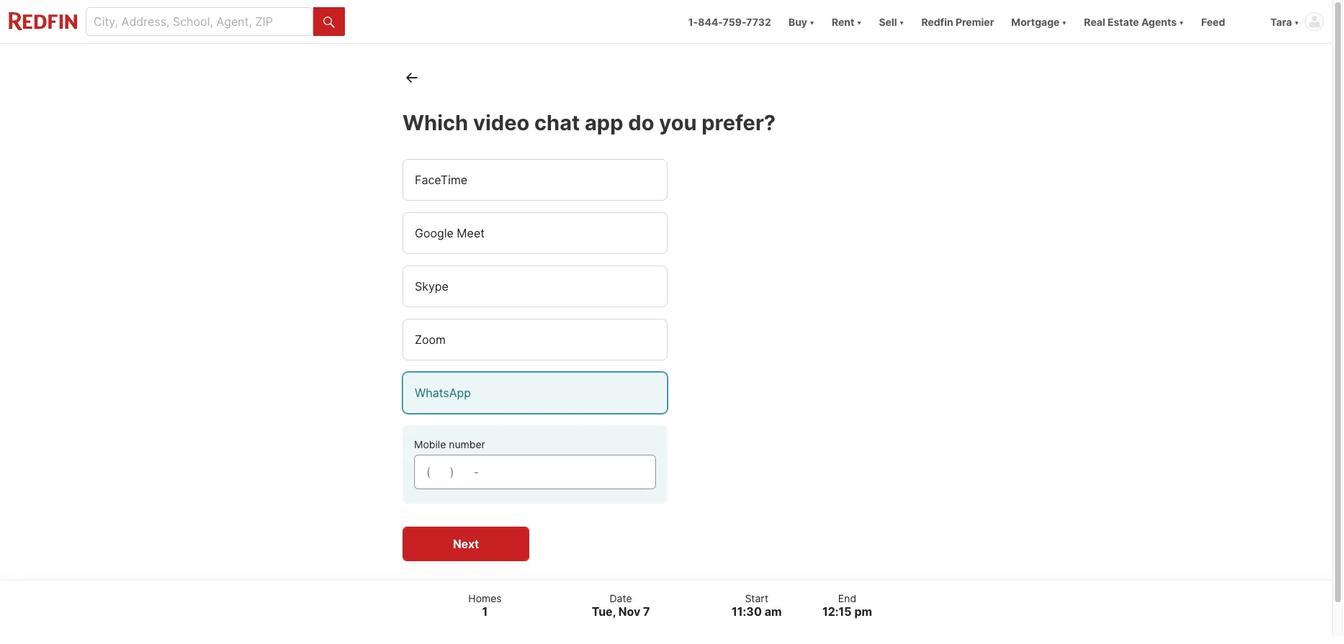 Task type: vqa. For each thing, say whether or not it's contained in the screenshot.
of on the bottom
no



Task type: locate. For each thing, give the bounding box(es) containing it.
which video chat app do you prefer?
[[403, 110, 776, 135]]

1
[[482, 605, 488, 619]]

zoom
[[415, 333, 446, 347]]

tara ▾
[[1270, 15, 1299, 28]]

▾ right tara
[[1294, 15, 1299, 28]]

real estate agents ▾ button
[[1075, 0, 1193, 43]]

feed
[[1201, 15, 1225, 28]]

▾ for mortgage ▾
[[1062, 15, 1067, 28]]

▾ right buy
[[810, 15, 814, 28]]

real estate agents ▾
[[1084, 15, 1184, 28]]

6 ▾ from the left
[[1294, 15, 1299, 28]]

7
[[643, 605, 650, 619]]

chat
[[534, 110, 580, 135]]

app
[[585, 110, 623, 135]]

redfin premier
[[921, 15, 994, 28]]

▾ right the mortgage
[[1062, 15, 1067, 28]]

end 12:15 pm
[[822, 592, 872, 619]]

mobile
[[414, 439, 446, 451]]

▾ for sell ▾
[[899, 15, 904, 28]]

number
[[449, 439, 485, 451]]

start 11:30 am
[[732, 592, 782, 619]]

3 ▾ from the left
[[899, 15, 904, 28]]

sell ▾ button
[[879, 0, 904, 43]]

▾ right rent
[[857, 15, 862, 28]]

whatsapp
[[415, 386, 471, 401]]

rent
[[832, 15, 854, 28]]

2 ▾ from the left
[[857, 15, 862, 28]]

google
[[415, 226, 454, 241]]

real
[[1084, 15, 1105, 28]]

rent ▾ button
[[823, 0, 870, 43]]

tara
[[1270, 15, 1292, 28]]

end
[[838, 592, 856, 605]]

rent ▾ button
[[832, 0, 862, 43]]

City, Address, School, Agent, ZIP search field
[[86, 7, 313, 36]]

▾ right agents
[[1179, 15, 1184, 28]]

▾ for rent ▾
[[857, 15, 862, 28]]

▾ right sell
[[899, 15, 904, 28]]

sell ▾
[[879, 15, 904, 28]]

which
[[403, 110, 468, 135]]

mortgage
[[1011, 15, 1060, 28]]

start
[[745, 592, 768, 605]]

pm
[[854, 605, 872, 619]]

estate
[[1108, 15, 1139, 28]]

rent ▾
[[832, 15, 862, 28]]

▾
[[810, 15, 814, 28], [857, 15, 862, 28], [899, 15, 904, 28], [1062, 15, 1067, 28], [1179, 15, 1184, 28], [1294, 15, 1299, 28]]

844-
[[698, 15, 723, 28]]

1-844-759-7732
[[688, 15, 771, 28]]

redfin
[[921, 15, 953, 28]]

agents
[[1141, 15, 1177, 28]]

12:15
[[822, 605, 852, 619]]

sell
[[879, 15, 897, 28]]

buy ▾ button
[[788, 0, 814, 43]]

premier
[[956, 15, 994, 28]]

prefer?
[[702, 110, 776, 135]]

1 ▾ from the left
[[810, 15, 814, 28]]

4 ▾ from the left
[[1062, 15, 1067, 28]]

meet
[[457, 226, 485, 241]]



Task type: describe. For each thing, give the bounding box(es) containing it.
buy
[[788, 15, 807, 28]]

date tue, nov  7
[[592, 592, 650, 619]]

do
[[628, 110, 654, 135]]

mortgage ▾ button
[[1003, 0, 1075, 43]]

sell ▾ button
[[870, 0, 913, 43]]

1-844-759-7732 link
[[688, 15, 771, 28]]

(      )      - text field
[[426, 464, 644, 481]]

mortgage ▾ button
[[1011, 0, 1067, 43]]

1-
[[688, 15, 698, 28]]

11:30
[[732, 605, 762, 619]]

am
[[765, 605, 782, 619]]

mobile number
[[414, 439, 485, 451]]

nov
[[618, 605, 640, 619]]

759-
[[723, 15, 746, 28]]

next
[[453, 537, 479, 552]]

facetime
[[415, 173, 467, 187]]

▾ for tara ▾
[[1294, 15, 1299, 28]]

you
[[659, 110, 697, 135]]

video
[[473, 110, 530, 135]]

buy ▾ button
[[780, 0, 823, 43]]

feed button
[[1193, 0, 1262, 43]]

next button
[[403, 527, 529, 562]]

skype
[[415, 280, 449, 294]]

7732
[[746, 15, 771, 28]]

tue,
[[592, 605, 616, 619]]

buy ▾
[[788, 15, 814, 28]]

mortgage ▾
[[1011, 15, 1067, 28]]

google meet
[[415, 226, 485, 241]]

date
[[610, 592, 632, 605]]

redfin premier button
[[913, 0, 1003, 43]]

5 ▾ from the left
[[1179, 15, 1184, 28]]

real estate agents ▾ link
[[1084, 0, 1184, 43]]

homes
[[468, 592, 502, 605]]

homes 1
[[468, 592, 502, 619]]

▾ for buy ▾
[[810, 15, 814, 28]]

submit search image
[[323, 16, 335, 28]]



